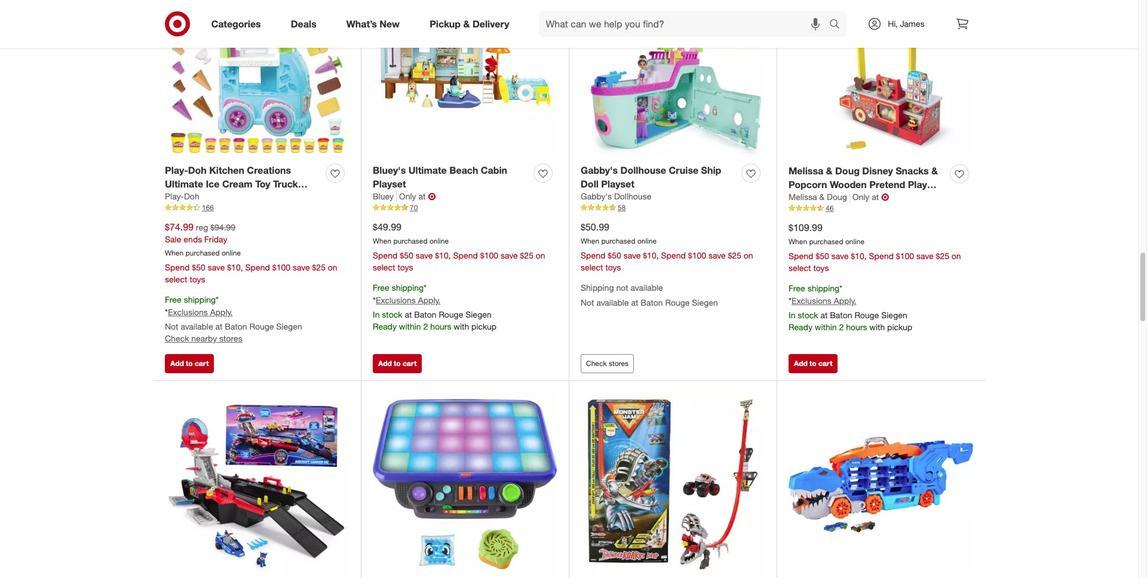 Task type: vqa. For each thing, say whether or not it's contained in the screenshot.
$100 corresponding to Bluey's Ultimate Beach Cabin Playset
yes



Task type: describe. For each thing, give the bounding box(es) containing it.
online for $109.99
[[846, 238, 865, 246]]

new
[[380, 18, 400, 30]]

on for melissa & doug disney snacks & popcorn wooden pretend play food counter – 33pc
[[952, 251, 961, 261]]

play- for play-doh kitchen creations ultimate ice cream toy truck playset
[[165, 164, 188, 176]]

doll
[[581, 178, 599, 190]]

at inside 'free shipping * * exclusions apply. not available at baton rouge siegen check nearby stores'
[[215, 322, 223, 332]]

$94.99
[[210, 222, 236, 232]]

–
[[854, 192, 860, 204]]

hi,
[[888, 19, 898, 29]]

33pc
[[862, 192, 884, 204]]

kitchen
[[209, 164, 244, 176]]

creations
[[247, 164, 291, 176]]

snacks
[[896, 165, 929, 177]]

when inside $74.99 reg $94.99 sale ends friday when purchased online spend $50 save $10, spend $100 save $25 on select toys
[[165, 249, 184, 258]]

cruise
[[669, 164, 699, 176]]

pickup for $109.99
[[887, 322, 913, 332]]

& for melissa & doug disney snacks & popcorn wooden pretend play food counter – 33pc
[[826, 165, 833, 177]]

not inside 'free shipping * * exclusions apply. not available at baton rouge siegen check nearby stores'
[[165, 322, 178, 332]]

play
[[908, 178, 927, 190]]

dollhouse for gabby's dollhouse cruise ship doll playset
[[621, 164, 666, 176]]

what's
[[346, 18, 377, 30]]

spend up 'free shipping * * exclusions apply. not available at baton rouge siegen check nearby stores'
[[245, 263, 270, 273]]

select for $109.99
[[789, 263, 811, 273]]

add to cart for $49.99
[[378, 359, 417, 368]]

free for $109.99
[[789, 283, 805, 294]]

what's new link
[[336, 11, 415, 37]]

70
[[410, 203, 418, 212]]

0 horizontal spatial ¬
[[428, 191, 436, 203]]

add for $74.99
[[170, 359, 184, 368]]

rouge for bluey's ultimate beach cabin playset
[[439, 310, 463, 320]]

$25 for gabby's dollhouse cruise ship doll playset
[[728, 251, 742, 261]]

friday
[[204, 235, 227, 245]]

gabby's dollhouse cruise ship doll playset
[[581, 164, 722, 190]]

james
[[900, 19, 925, 29]]

gabby's for gabby's dollhouse
[[581, 192, 612, 202]]

siegen for bluey's ultimate beach cabin playset
[[466, 310, 492, 320]]

wooden
[[830, 178, 867, 190]]

play-doh kitchen creations ultimate ice cream toy truck playset link
[[165, 164, 321, 203]]

online inside $74.99 reg $94.99 sale ends friday when purchased online spend $50 save $10, spend $100 save $25 on select toys
[[222, 249, 241, 258]]

70 link
[[373, 203, 557, 213]]

0 vertical spatial available
[[631, 283, 663, 293]]

not
[[616, 283, 628, 293]]

58 link
[[581, 203, 765, 213]]

check stores button
[[581, 354, 634, 373]]

baton inside shipping not available not available at baton rouge siegen
[[641, 298, 663, 308]]

pickup & delivery
[[430, 18, 509, 30]]

pickup
[[430, 18, 461, 30]]

hi, james
[[888, 19, 925, 29]]

playset inside play-doh kitchen creations ultimate ice cream toy truck playset
[[165, 192, 198, 203]]

beach
[[450, 164, 478, 176]]

$10, for $109.99
[[851, 251, 867, 261]]

on inside $74.99 reg $94.99 sale ends friday when purchased online spend $50 save $10, spend $100 save $25 on select toys
[[328, 263, 337, 273]]

0 horizontal spatial exclusions apply. button
[[168, 307, 233, 319]]

shipping for $49.99
[[392, 283, 424, 293]]

shipping
[[581, 283, 614, 293]]

cart for $109.99
[[819, 359, 833, 368]]

sale
[[165, 235, 181, 245]]

to for $109.99
[[810, 359, 817, 368]]

siegen for melissa & doug disney snacks & popcorn wooden pretend play food counter – 33pc
[[882, 310, 908, 320]]

ship
[[701, 164, 722, 176]]

rouge for play-doh kitchen creations ultimate ice cream toy truck playset
[[249, 322, 274, 332]]

$10, for $49.99
[[435, 251, 451, 261]]

categories
[[211, 18, 261, 30]]

counter
[[814, 192, 851, 204]]

melissa & doug only at ¬
[[789, 192, 889, 203]]

on for gabby's dollhouse cruise ship doll playset
[[744, 251, 753, 261]]

categories link
[[201, 11, 276, 37]]

nearby
[[191, 333, 217, 344]]

with for $109.99
[[870, 322, 885, 332]]

delivery
[[473, 18, 509, 30]]

doh for play-doh kitchen creations ultimate ice cream toy truck playset
[[188, 164, 207, 176]]

play-doh kitchen creations ultimate ice cream toy truck playset
[[165, 164, 298, 203]]

stores inside 'free shipping * * exclusions apply. not available at baton rouge siegen check nearby stores'
[[219, 333, 242, 344]]

toys for $109.99
[[814, 263, 829, 273]]

apply. for $49.99
[[418, 295, 441, 305]]

when for $49.99
[[373, 237, 392, 246]]

purchased for $50.99
[[601, 237, 636, 246]]

within for $109.99
[[815, 322, 837, 332]]

with for $49.99
[[454, 322, 469, 332]]

melissa for melissa & doug only at ¬
[[789, 192, 817, 202]]

stock for $49.99
[[382, 310, 403, 320]]

at inside bluey only at ¬
[[419, 192, 426, 202]]

cabin
[[481, 164, 507, 176]]

$50 for $109.99
[[816, 251, 829, 261]]

hours for $109.99
[[846, 322, 867, 332]]

1 horizontal spatial available
[[597, 298, 629, 308]]

46
[[826, 204, 834, 213]]

select for $49.99
[[373, 263, 395, 273]]

doh for play-doh
[[184, 192, 199, 202]]

spend down sale
[[165, 263, 190, 273]]

shipping for $109.99
[[808, 283, 840, 294]]

on for bluey's ultimate beach cabin playset
[[536, 251, 545, 261]]

166
[[202, 203, 214, 212]]

free inside 'free shipping * * exclusions apply. not available at baton rouge siegen check nearby stores'
[[165, 295, 182, 305]]

exclusions for $49.99
[[376, 295, 416, 305]]

dollhouse for gabby's dollhouse
[[614, 192, 652, 202]]

reg
[[196, 222, 208, 232]]

free for $49.99
[[373, 283, 389, 293]]

melissa & doug disney snacks & popcorn wooden pretend play food counter – 33pc link
[[789, 164, 945, 204]]

melissa for melissa & doug disney snacks & popcorn wooden pretend play food counter – 33pc
[[789, 165, 824, 177]]

select for $50.99
[[581, 263, 603, 273]]

deals link
[[281, 11, 332, 37]]

playset inside 'gabby's dollhouse cruise ship doll playset'
[[601, 178, 635, 190]]

when for $50.99
[[581, 237, 599, 246]]

apply. inside 'free shipping * * exclusions apply. not available at baton rouge siegen check nearby stores'
[[210, 307, 233, 317]]

$49.99
[[373, 221, 402, 233]]

$109.99
[[789, 221, 823, 233]]

add to cart button for $109.99
[[789, 354, 838, 373]]

spend up shipping not available not available at baton rouge siegen
[[661, 251, 686, 261]]

cart for $74.99
[[195, 359, 209, 368]]

bluey
[[373, 192, 394, 202]]

bluey's ultimate beach cabin playset link
[[373, 164, 529, 191]]

ends
[[184, 235, 202, 245]]

exclusions for $109.99
[[792, 296, 832, 306]]

select inside $74.99 reg $94.99 sale ends friday when purchased online spend $50 save $10, spend $100 save $25 on select toys
[[165, 274, 187, 285]]

shipping not available not available at baton rouge siegen
[[581, 283, 718, 308]]

rouge for melissa & doug disney snacks & popcorn wooden pretend play food counter – 33pc
[[855, 310, 879, 320]]

what's new
[[346, 18, 400, 30]]

toy
[[255, 178, 270, 190]]

$50 inside $74.99 reg $94.99 sale ends friday when purchased online spend $50 save $10, spend $100 save $25 on select toys
[[192, 263, 205, 273]]

hours for $49.99
[[430, 322, 451, 332]]

check inside 'free shipping * * exclusions apply. not available at baton rouge siegen check nearby stores'
[[165, 333, 189, 344]]

gabby's dollhouse
[[581, 192, 652, 202]]

popcorn
[[789, 178, 827, 190]]

bluey link
[[373, 191, 397, 203]]

$25 for melissa & doug disney snacks & popcorn wooden pretend play food counter – 33pc
[[936, 251, 950, 261]]

$10, inside $74.99 reg $94.99 sale ends friday when purchased online spend $50 save $10, spend $100 save $25 on select toys
[[227, 263, 243, 273]]

search button
[[824, 11, 853, 39]]

free shipping * * exclusions apply. in stock at  baton rouge siegen ready within 2 hours with pickup for $49.99
[[373, 283, 497, 332]]



Task type: locate. For each thing, give the bounding box(es) containing it.
save
[[416, 251, 433, 261], [501, 251, 518, 261], [624, 251, 641, 261], [709, 251, 726, 261], [832, 251, 849, 261], [917, 251, 934, 261], [208, 263, 225, 273], [293, 263, 310, 273]]

3 add from the left
[[794, 359, 808, 368]]

1 vertical spatial dollhouse
[[614, 192, 652, 202]]

0 horizontal spatial cart
[[195, 359, 209, 368]]

ice
[[206, 178, 220, 190]]

gabby's dollhouse cruise ship doll playset image
[[581, 0, 765, 157], [581, 0, 765, 157]]

dollhouse up 58
[[614, 192, 652, 202]]

2 add to cart button from the left
[[373, 354, 422, 373]]

0 vertical spatial melissa
[[789, 165, 824, 177]]

ultimate up bluey only at ¬
[[409, 164, 447, 176]]

truck
[[273, 178, 298, 190]]

$50 for $50.99
[[608, 251, 621, 261]]

fisher-price sensory bright light station electronic learning activity table image
[[373, 393, 557, 577], [373, 393, 557, 577]]

purchased for $109.99
[[809, 238, 844, 246]]

add
[[170, 359, 184, 368], [378, 359, 392, 368], [794, 359, 808, 368]]

pickup & delivery link
[[420, 11, 524, 37]]

$10, inside '$49.99 when purchased online spend $50 save $10, spend $100 save $25 on select toys'
[[435, 251, 451, 261]]

exclusions apply. button for $109.99
[[792, 295, 857, 307]]

add to cart for $109.99
[[794, 359, 833, 368]]

hours
[[430, 322, 451, 332], [846, 322, 867, 332]]

3 to from the left
[[810, 359, 817, 368]]

$50 for $49.99
[[400, 251, 413, 261]]

$10,
[[435, 251, 451, 261], [643, 251, 659, 261], [851, 251, 867, 261], [227, 263, 243, 273]]

2 horizontal spatial playset
[[601, 178, 635, 190]]

bluey's
[[373, 164, 406, 176]]

purchased down $50.99
[[601, 237, 636, 246]]

1 horizontal spatial 2
[[839, 322, 844, 332]]

2 horizontal spatial add to cart
[[794, 359, 833, 368]]

apply. for $109.99
[[834, 296, 857, 306]]

ready
[[373, 322, 397, 332], [789, 322, 813, 332]]

$10, down friday
[[227, 263, 243, 273]]

1 vertical spatial melissa
[[789, 192, 817, 202]]

0 vertical spatial ultimate
[[409, 164, 447, 176]]

& up wooden
[[826, 165, 833, 177]]

$100 for melissa & doug disney snacks & popcorn wooden pretend play food counter – 33pc
[[896, 251, 914, 261]]

add to cart button
[[165, 354, 214, 373], [373, 354, 422, 373], [789, 354, 838, 373]]

spend down $49.99
[[373, 251, 398, 261]]

play- inside play-doh kitchen creations ultimate ice cream toy truck playset
[[165, 164, 188, 176]]

0 horizontal spatial add to cart button
[[165, 354, 214, 373]]

doh up the reg
[[184, 192, 199, 202]]

& right pickup
[[463, 18, 470, 30]]

when down $50.99
[[581, 237, 599, 246]]

1 vertical spatial check
[[586, 359, 607, 368]]

0 horizontal spatial not
[[165, 322, 178, 332]]

add for $109.99
[[794, 359, 808, 368]]

play-doh link
[[165, 191, 199, 203]]

0 horizontal spatial stores
[[219, 333, 242, 344]]

0 horizontal spatial ready
[[373, 322, 397, 332]]

1 vertical spatial not
[[165, 322, 178, 332]]

when down $109.99
[[789, 238, 807, 246]]

play- for play-doh
[[165, 192, 184, 202]]

1 add from the left
[[170, 359, 184, 368]]

playset inside bluey's ultimate beach cabin playset
[[373, 178, 406, 190]]

$50 down $49.99
[[400, 251, 413, 261]]

$74.99
[[165, 221, 194, 233]]

0 horizontal spatial available
[[181, 322, 213, 332]]

doug inside melissa & doug disney snacks & popcorn wooden pretend play food counter – 33pc
[[835, 165, 860, 177]]

doug
[[835, 165, 860, 177], [827, 192, 847, 202]]

toys
[[398, 263, 413, 273], [606, 263, 621, 273], [814, 263, 829, 273], [190, 274, 205, 285]]

2 horizontal spatial cart
[[819, 359, 833, 368]]

when
[[373, 237, 392, 246], [581, 237, 599, 246], [789, 238, 807, 246], [165, 249, 184, 258]]

free
[[373, 283, 389, 293], [789, 283, 805, 294], [165, 295, 182, 305]]

select down $109.99
[[789, 263, 811, 273]]

2 horizontal spatial add
[[794, 359, 808, 368]]

$74.99 reg $94.99 sale ends friday when purchased online spend $50 save $10, spend $100 save $25 on select toys
[[165, 221, 337, 285]]

2 horizontal spatial apply.
[[834, 296, 857, 306]]

playset down the bluey's
[[373, 178, 406, 190]]

$50 inside '$49.99 when purchased online spend $50 save $10, spend $100 save $25 on select toys'
[[400, 251, 413, 261]]

play-
[[165, 164, 188, 176], [165, 192, 184, 202]]

purchased for $49.99
[[394, 237, 428, 246]]

available up check nearby stores button
[[181, 322, 213, 332]]

dollhouse up gabby's dollhouse
[[621, 164, 666, 176]]

2 horizontal spatial shipping
[[808, 283, 840, 294]]

2 for $109.99
[[839, 322, 844, 332]]

baton
[[641, 298, 663, 308], [414, 310, 437, 320], [830, 310, 852, 320], [225, 322, 247, 332]]

cream
[[222, 178, 253, 190]]

free shipping * * exclusions apply. not available at baton rouge siegen check nearby stores
[[165, 295, 302, 344]]

ultimate up play-doh
[[165, 178, 203, 190]]

play-doh kitchen creations ultimate ice cream toy truck playset image
[[165, 0, 349, 157], [165, 0, 349, 157]]

0 horizontal spatial with
[[454, 322, 469, 332]]

on inside '$49.99 when purchased online spend $50 save $10, spend $100 save $25 on select toys'
[[536, 251, 545, 261]]

when down $49.99
[[373, 237, 392, 246]]

bluey only at ¬
[[373, 191, 436, 203]]

1 vertical spatial doh
[[184, 192, 199, 202]]

$100 inside $50.99 when purchased online spend $50 save $10, spend $100 save $25 on select toys
[[688, 251, 706, 261]]

3 add to cart button from the left
[[789, 354, 838, 373]]

purchased down ends
[[186, 249, 220, 258]]

spend down $109.99
[[789, 251, 814, 261]]

purchased inside $50.99 when purchased online spend $50 save $10, spend $100 save $25 on select toys
[[601, 237, 636, 246]]

$10, for $50.99
[[643, 251, 659, 261]]

1 horizontal spatial within
[[815, 322, 837, 332]]

166 link
[[165, 203, 349, 213]]

purchased inside $109.99 when purchased online spend $50 save $10, spend $100 save $25 on select toys
[[809, 238, 844, 246]]

bluey's ultimate beach cabin playset image
[[373, 0, 557, 157], [373, 0, 557, 157]]

only inside melissa & doug only at ¬
[[853, 192, 870, 202]]

1 add to cart button from the left
[[165, 354, 214, 373]]

2 horizontal spatial to
[[810, 359, 817, 368]]

purchased down $49.99
[[394, 237, 428, 246]]

0 horizontal spatial exclusions
[[168, 307, 208, 317]]

¬
[[428, 191, 436, 203], [882, 192, 889, 203]]

at
[[419, 192, 426, 202], [872, 192, 879, 202], [631, 298, 638, 308], [405, 310, 412, 320], [821, 310, 828, 320], [215, 322, 223, 332]]

spend down $50.99
[[581, 251, 606, 261]]

2 horizontal spatial add to cart button
[[789, 354, 838, 373]]

add to cart
[[170, 359, 209, 368], [378, 359, 417, 368], [794, 359, 833, 368]]

0 horizontal spatial free
[[165, 295, 182, 305]]

& right snacks
[[932, 165, 938, 177]]

purchased inside $74.99 reg $94.99 sale ends friday when purchased online spend $50 save $10, spend $100 save $25 on select toys
[[186, 249, 220, 258]]

online down 58 'link'
[[638, 237, 657, 246]]

doh
[[188, 164, 207, 176], [184, 192, 199, 202]]

select inside $50.99 when purchased online spend $50 save $10, spend $100 save $25 on select toys
[[581, 263, 603, 273]]

$100 for bluey's ultimate beach cabin playset
[[480, 251, 498, 261]]

58
[[618, 203, 626, 212]]

¬ down bluey's ultimate beach cabin playset
[[428, 191, 436, 203]]

gabby's inside 'gabby's dollhouse cruise ship doll playset'
[[581, 164, 618, 176]]

1 horizontal spatial only
[[853, 192, 870, 202]]

within for $49.99
[[399, 322, 421, 332]]

select inside $109.99 when purchased online spend $50 save $10, spend $100 save $25 on select toys
[[789, 263, 811, 273]]

1 horizontal spatial add to cart
[[378, 359, 417, 368]]

& down popcorn
[[820, 192, 825, 202]]

dollhouse inside 'gabby's dollhouse cruise ship doll playset'
[[621, 164, 666, 176]]

$100 for gabby's dollhouse cruise ship doll playset
[[688, 251, 706, 261]]

1 horizontal spatial not
[[581, 298, 594, 308]]

available right not
[[631, 283, 663, 293]]

3 cart from the left
[[819, 359, 833, 368]]

1 horizontal spatial ultimate
[[409, 164, 447, 176]]

1 vertical spatial available
[[597, 298, 629, 308]]

$50 inside $109.99 when purchased online spend $50 save $10, spend $100 save $25 on select toys
[[816, 251, 829, 261]]

2 add to cart from the left
[[378, 359, 417, 368]]

purchased inside '$49.99 when purchased online spend $50 save $10, spend $100 save $25 on select toys'
[[394, 237, 428, 246]]

toys up not
[[606, 263, 621, 273]]

2 add from the left
[[378, 359, 392, 368]]

1 vertical spatial doug
[[827, 192, 847, 202]]

melissa & doug disney snacks & popcorn wooden pretend play food counter – 33pc
[[789, 165, 938, 204]]

ultimate
[[409, 164, 447, 176], [165, 178, 203, 190]]

toys inside $109.99 when purchased online spend $50 save $10, spend $100 save $25 on select toys
[[814, 263, 829, 273]]

doug inside melissa & doug only at ¬
[[827, 192, 847, 202]]

paw patrol marine hq toy vehicle playset image
[[165, 393, 349, 577], [165, 393, 349, 577]]

baton for bluey's ultimate beach cabin playset
[[414, 310, 437, 320]]

$50 down ends
[[192, 263, 205, 273]]

melissa down popcorn
[[789, 192, 817, 202]]

$10, up shipping not available not available at baton rouge siegen
[[643, 251, 659, 261]]

$50.99
[[581, 221, 609, 233]]

$50
[[400, 251, 413, 261], [608, 251, 621, 261], [816, 251, 829, 261], [192, 263, 205, 273]]

0 horizontal spatial playset
[[165, 192, 198, 203]]

pretend
[[870, 178, 905, 190]]

$25 inside $74.99 reg $94.99 sale ends friday when purchased online spend $50 save $10, spend $100 save $25 on select toys
[[312, 263, 326, 273]]

1 horizontal spatial exclusions
[[376, 295, 416, 305]]

playset left 166 at left
[[165, 192, 198, 203]]

exclusions inside 'free shipping * * exclusions apply. not available at baton rouge siegen check nearby stores'
[[168, 307, 208, 317]]

doh inside play-doh kitchen creations ultimate ice cream toy truck playset
[[188, 164, 207, 176]]

only
[[399, 192, 416, 202], [853, 192, 870, 202]]

& inside melissa & doug only at ¬
[[820, 192, 825, 202]]

doug up wooden
[[835, 165, 860, 177]]

exclusions apply. button for $49.99
[[376, 295, 441, 307]]

in for $109.99
[[789, 310, 796, 320]]

add to cart for $74.99
[[170, 359, 209, 368]]

stock for $109.99
[[798, 310, 818, 320]]

$10, down 46 link
[[851, 251, 867, 261]]

online down friday
[[222, 249, 241, 258]]

1 horizontal spatial apply.
[[418, 295, 441, 305]]

2 vertical spatial available
[[181, 322, 213, 332]]

food
[[789, 192, 812, 204]]

& for melissa & doug only at ¬
[[820, 192, 825, 202]]

gabby's down doll
[[581, 192, 612, 202]]

on inside $109.99 when purchased online spend $50 save $10, spend $100 save $25 on select toys
[[952, 251, 961, 261]]

pickup for $49.99
[[472, 322, 497, 332]]

free shipping * * exclusions apply. in stock at  baton rouge siegen ready within 2 hours with pickup
[[373, 283, 497, 332], [789, 283, 913, 332]]

1 melissa from the top
[[789, 165, 824, 177]]

ultimate inside bluey's ultimate beach cabin playset
[[409, 164, 447, 176]]

hot wheels city transforming t-rex ultimate hauler image
[[789, 393, 973, 577], [789, 393, 973, 577]]

dollhouse
[[621, 164, 666, 176], [614, 192, 652, 202]]

when inside '$49.99 when purchased online spend $50 save $10, spend $100 save $25 on select toys'
[[373, 237, 392, 246]]

check nearby stores button
[[165, 333, 242, 345]]

toys inside $50.99 when purchased online spend $50 save $10, spend $100 save $25 on select toys
[[606, 263, 621, 273]]

1 horizontal spatial cart
[[403, 359, 417, 368]]

What can we help you find? suggestions appear below search field
[[539, 11, 833, 37]]

2 for $49.99
[[423, 322, 428, 332]]

siegen inside shipping not available not available at baton rouge siegen
[[692, 298, 718, 308]]

2 melissa from the top
[[789, 192, 817, 202]]

1 horizontal spatial stock
[[798, 310, 818, 320]]

add for $49.99
[[378, 359, 392, 368]]

when down sale
[[165, 249, 184, 258]]

baton for melissa & doug disney snacks & popcorn wooden pretend play food counter – 33pc
[[830, 310, 852, 320]]

deals
[[291, 18, 317, 30]]

1 vertical spatial play-
[[165, 192, 184, 202]]

$25 inside $50.99 when purchased online spend $50 save $10, spend $100 save $25 on select toys
[[728, 251, 742, 261]]

gabby's up doll
[[581, 164, 618, 176]]

0 horizontal spatial in
[[373, 310, 380, 320]]

purchased down $109.99
[[809, 238, 844, 246]]

stock
[[382, 310, 403, 320], [798, 310, 818, 320]]

stores
[[219, 333, 242, 344], [609, 359, 629, 368]]

spend down '70' link
[[453, 251, 478, 261]]

$25 for bluey's ultimate beach cabin playset
[[520, 251, 534, 261]]

exclusions apply. button
[[376, 295, 441, 307], [792, 295, 857, 307], [168, 307, 233, 319]]

0 vertical spatial dollhouse
[[621, 164, 666, 176]]

gabby's for gabby's dollhouse cruise ship doll playset
[[581, 164, 618, 176]]

$100 inside $109.99 when purchased online spend $50 save $10, spend $100 save $25 on select toys
[[896, 251, 914, 261]]

when inside $50.99 when purchased online spend $50 save $10, spend $100 save $25 on select toys
[[581, 237, 599, 246]]

select inside '$49.99 when purchased online spend $50 save $10, spend $100 save $25 on select toys'
[[373, 263, 395, 273]]

toys inside '$49.99 when purchased online spend $50 save $10, spend $100 save $25 on select toys'
[[398, 263, 413, 273]]

0 horizontal spatial apply.
[[210, 307, 233, 317]]

doh up ice
[[188, 164, 207, 176]]

$100 inside $74.99 reg $94.99 sale ends friday when purchased online spend $50 save $10, spend $100 save $25 on select toys
[[272, 263, 290, 273]]

1 horizontal spatial shipping
[[392, 283, 424, 293]]

0 horizontal spatial check
[[165, 333, 189, 344]]

to for $49.99
[[394, 359, 401, 368]]

¬ down the pretend
[[882, 192, 889, 203]]

siegen inside 'free shipping * * exclusions apply. not available at baton rouge siegen check nearby stores'
[[276, 322, 302, 332]]

purchased
[[394, 237, 428, 246], [601, 237, 636, 246], [809, 238, 844, 246], [186, 249, 220, 258]]

0 horizontal spatial only
[[399, 192, 416, 202]]

gabby's dollhouse cruise ship doll playset link
[[581, 164, 737, 191]]

$10, down '70' link
[[435, 251, 451, 261]]

baton inside 'free shipping * * exclusions apply. not available at baton rouge siegen check nearby stores'
[[225, 322, 247, 332]]

0 vertical spatial check
[[165, 333, 189, 344]]

0 horizontal spatial add to cart
[[170, 359, 209, 368]]

in for $49.99
[[373, 310, 380, 320]]

1 vertical spatial gabby's
[[581, 192, 612, 202]]

$49.99 when purchased online spend $50 save $10, spend $100 save $25 on select toys
[[373, 221, 545, 273]]

bluey's ultimate beach cabin playset
[[373, 164, 507, 190]]

2
[[423, 322, 428, 332], [839, 322, 844, 332]]

cart for $49.99
[[403, 359, 417, 368]]

$100
[[480, 251, 498, 261], [688, 251, 706, 261], [896, 251, 914, 261], [272, 263, 290, 273]]

0 vertical spatial play-
[[165, 164, 188, 176]]

when for $109.99
[[789, 238, 807, 246]]

0 horizontal spatial 2
[[423, 322, 428, 332]]

1 vertical spatial stores
[[609, 359, 629, 368]]

& for pickup & delivery
[[463, 18, 470, 30]]

0 vertical spatial gabby's
[[581, 164, 618, 176]]

only up 70
[[399, 192, 416, 202]]

$25 inside '$49.99 when purchased online spend $50 save $10, spend $100 save $25 on select toys'
[[520, 251, 534, 261]]

select
[[373, 263, 395, 273], [581, 263, 603, 273], [789, 263, 811, 273], [165, 274, 187, 285]]

$50.99 when purchased online spend $50 save $10, spend $100 save $25 on select toys
[[581, 221, 753, 273]]

check inside button
[[586, 359, 607, 368]]

1 horizontal spatial check
[[586, 359, 607, 368]]

melissa
[[789, 165, 824, 177], [789, 192, 817, 202]]

select down sale
[[165, 274, 187, 285]]

toys inside $74.99 reg $94.99 sale ends friday when purchased online spend $50 save $10, spend $100 save $25 on select toys
[[190, 274, 205, 285]]

to
[[186, 359, 193, 368], [394, 359, 401, 368], [810, 359, 817, 368]]

2 gabby's from the top
[[581, 192, 612, 202]]

add to cart button for $74.99
[[165, 354, 214, 373]]

1 horizontal spatial exclusions apply. button
[[376, 295, 441, 307]]

2 play- from the top
[[165, 192, 184, 202]]

online inside '$49.99 when purchased online spend $50 save $10, spend $100 save $25 on select toys'
[[430, 237, 449, 246]]

1 play- from the top
[[165, 164, 188, 176]]

3 add to cart from the left
[[794, 359, 833, 368]]

add to cart button for $49.99
[[373, 354, 422, 373]]

1 horizontal spatial free
[[373, 283, 389, 293]]

0 horizontal spatial hours
[[430, 322, 451, 332]]

$50 down $109.99
[[816, 251, 829, 261]]

1 horizontal spatial playset
[[373, 178, 406, 190]]

online down 46 link
[[846, 238, 865, 246]]

only down wooden
[[853, 192, 870, 202]]

at inside melissa & doug only at ¬
[[872, 192, 879, 202]]

2 horizontal spatial exclusions apply. button
[[792, 295, 857, 307]]

on inside $50.99 when purchased online spend $50 save $10, spend $100 save $25 on select toys
[[744, 251, 753, 261]]

1 horizontal spatial free shipping * * exclusions apply. in stock at  baton rouge siegen ready within 2 hours with pickup
[[789, 283, 913, 332]]

online for $49.99
[[430, 237, 449, 246]]

2 horizontal spatial available
[[631, 283, 663, 293]]

46 link
[[789, 203, 973, 214]]

1 horizontal spatial ¬
[[882, 192, 889, 203]]

doug for disney
[[835, 165, 860, 177]]

toys down ends
[[190, 274, 205, 285]]

2 cart from the left
[[403, 359, 417, 368]]

select down $49.99
[[373, 263, 395, 273]]

2 horizontal spatial exclusions
[[792, 296, 832, 306]]

melissa up popcorn
[[789, 165, 824, 177]]

0 horizontal spatial pickup
[[472, 322, 497, 332]]

play- up $74.99
[[165, 192, 184, 202]]

0 horizontal spatial to
[[186, 359, 193, 368]]

0 vertical spatial doug
[[835, 165, 860, 177]]

$50 inside $50.99 when purchased online spend $50 save $10, spend $100 save $25 on select toys
[[608, 251, 621, 261]]

0 vertical spatial not
[[581, 298, 594, 308]]

$109.99 when purchased online spend $50 save $10, spend $100 save $25 on select toys
[[789, 221, 961, 273]]

0 horizontal spatial add
[[170, 359, 184, 368]]

select up shipping
[[581, 263, 603, 273]]

online down '70' link
[[430, 237, 449, 246]]

0 horizontal spatial free shipping * * exclusions apply. in stock at  baton rouge siegen ready within 2 hours with pickup
[[373, 283, 497, 332]]

1 cart from the left
[[195, 359, 209, 368]]

online inside $50.99 when purchased online spend $50 save $10, spend $100 save $25 on select toys
[[638, 237, 657, 246]]

not up check nearby stores button
[[165, 322, 178, 332]]

to for $74.99
[[186, 359, 193, 368]]

1 horizontal spatial with
[[870, 322, 885, 332]]

1 horizontal spatial hours
[[846, 322, 867, 332]]

when inside $109.99 when purchased online spend $50 save $10, spend $100 save $25 on select toys
[[789, 238, 807, 246]]

stores inside button
[[609, 359, 629, 368]]

1 horizontal spatial add
[[378, 359, 392, 368]]

1 horizontal spatial stores
[[609, 359, 629, 368]]

baton for play-doh kitchen creations ultimate ice cream toy truck playset
[[225, 322, 247, 332]]

spend down 46 link
[[869, 251, 894, 261]]

gabby's dollhouse link
[[581, 191, 652, 203]]

doug for only
[[827, 192, 847, 202]]

siegen
[[692, 298, 718, 308], [466, 310, 492, 320], [882, 310, 908, 320], [276, 322, 302, 332]]

toys for $50.99
[[606, 263, 621, 273]]

$25
[[520, 251, 534, 261], [728, 251, 742, 261], [936, 251, 950, 261], [312, 263, 326, 273]]

melissa & doug disney snacks & popcorn wooden pretend play food counter – 33pc image
[[789, 0, 973, 157], [789, 0, 973, 157]]

cart
[[195, 359, 209, 368], [403, 359, 417, 368], [819, 359, 833, 368]]

1 horizontal spatial ready
[[789, 322, 813, 332]]

melissa & doug link
[[789, 192, 850, 203]]

1 to from the left
[[186, 359, 193, 368]]

1 add to cart from the left
[[170, 359, 209, 368]]

shipping
[[392, 283, 424, 293], [808, 283, 840, 294], [184, 295, 216, 305]]

$25 inside $109.99 when purchased online spend $50 save $10, spend $100 save $25 on select toys
[[936, 251, 950, 261]]

available inside 'free shipping * * exclusions apply. not available at baton rouge siegen check nearby stores'
[[181, 322, 213, 332]]

*
[[424, 283, 427, 293], [840, 283, 843, 294], [216, 295, 219, 305], [373, 295, 376, 305], [789, 296, 792, 306], [165, 307, 168, 317]]

0 horizontal spatial within
[[399, 322, 421, 332]]

play-doh
[[165, 192, 199, 202]]

online inside $109.99 when purchased online spend $50 save $10, spend $100 save $25 on select toys
[[846, 238, 865, 246]]

monster jam 1:64 scale thunderroarus playset image
[[581, 393, 765, 577], [581, 393, 765, 577]]

$100 inside '$49.99 when purchased online spend $50 save $10, spend $100 save $25 on select toys'
[[480, 251, 498, 261]]

2 to from the left
[[394, 359, 401, 368]]

siegen for play-doh kitchen creations ultimate ice cream toy truck playset
[[276, 322, 302, 332]]

&
[[463, 18, 470, 30], [826, 165, 833, 177], [932, 165, 938, 177], [820, 192, 825, 202]]

melissa inside melissa & doug disney snacks & popcorn wooden pretend play food counter – 33pc
[[789, 165, 824, 177]]

free shipping * * exclusions apply. in stock at  baton rouge siegen ready within 2 hours with pickup for $109.99
[[789, 283, 913, 332]]

0 horizontal spatial shipping
[[184, 295, 216, 305]]

ultimate inside play-doh kitchen creations ultimate ice cream toy truck playset
[[165, 178, 203, 190]]

not inside shipping not available not available at baton rouge siegen
[[581, 298, 594, 308]]

check stores
[[586, 359, 629, 368]]

pickup
[[472, 322, 497, 332], [887, 322, 913, 332]]

1 vertical spatial ultimate
[[165, 178, 203, 190]]

toys down $109.99
[[814, 263, 829, 273]]

rouge inside shipping not available not available at baton rouge siegen
[[665, 298, 690, 308]]

disney
[[863, 165, 893, 177]]

1 horizontal spatial pickup
[[887, 322, 913, 332]]

not down shipping
[[581, 298, 594, 308]]

$50 up not
[[608, 251, 621, 261]]

0 horizontal spatial stock
[[382, 310, 403, 320]]

ready for $49.99
[[373, 322, 397, 332]]

doug up 46 at top right
[[827, 192, 847, 202]]

0 vertical spatial stores
[[219, 333, 242, 344]]

1 horizontal spatial add to cart button
[[373, 354, 422, 373]]

only inside bluey only at ¬
[[399, 192, 416, 202]]

0 horizontal spatial ultimate
[[165, 178, 203, 190]]

$10, inside $109.99 when purchased online spend $50 save $10, spend $100 save $25 on select toys
[[851, 251, 867, 261]]

0 vertical spatial doh
[[188, 164, 207, 176]]

rouge inside 'free shipping * * exclusions apply. not available at baton rouge siegen check nearby stores'
[[249, 322, 274, 332]]

in
[[373, 310, 380, 320], [789, 310, 796, 320]]

play- up play-doh
[[165, 164, 188, 176]]

1 horizontal spatial in
[[789, 310, 796, 320]]

2 horizontal spatial free
[[789, 283, 805, 294]]

toys for $49.99
[[398, 263, 413, 273]]

available down not
[[597, 298, 629, 308]]

online for $50.99
[[638, 237, 657, 246]]

toys down $49.99
[[398, 263, 413, 273]]

at inside shipping not available not available at baton rouge siegen
[[631, 298, 638, 308]]

rouge
[[665, 298, 690, 308], [439, 310, 463, 320], [855, 310, 879, 320], [249, 322, 274, 332]]

playset up gabby's dollhouse
[[601, 178, 635, 190]]

melissa inside melissa & doug only at ¬
[[789, 192, 817, 202]]

1 horizontal spatial to
[[394, 359, 401, 368]]

shipping inside 'free shipping * * exclusions apply. not available at baton rouge siegen check nearby stores'
[[184, 295, 216, 305]]

$10, inside $50.99 when purchased online spend $50 save $10, spend $100 save $25 on select toys
[[643, 251, 659, 261]]

with
[[454, 322, 469, 332], [870, 322, 885, 332]]

search
[[824, 19, 853, 31]]

1 gabby's from the top
[[581, 164, 618, 176]]

ready for $109.99
[[789, 322, 813, 332]]



